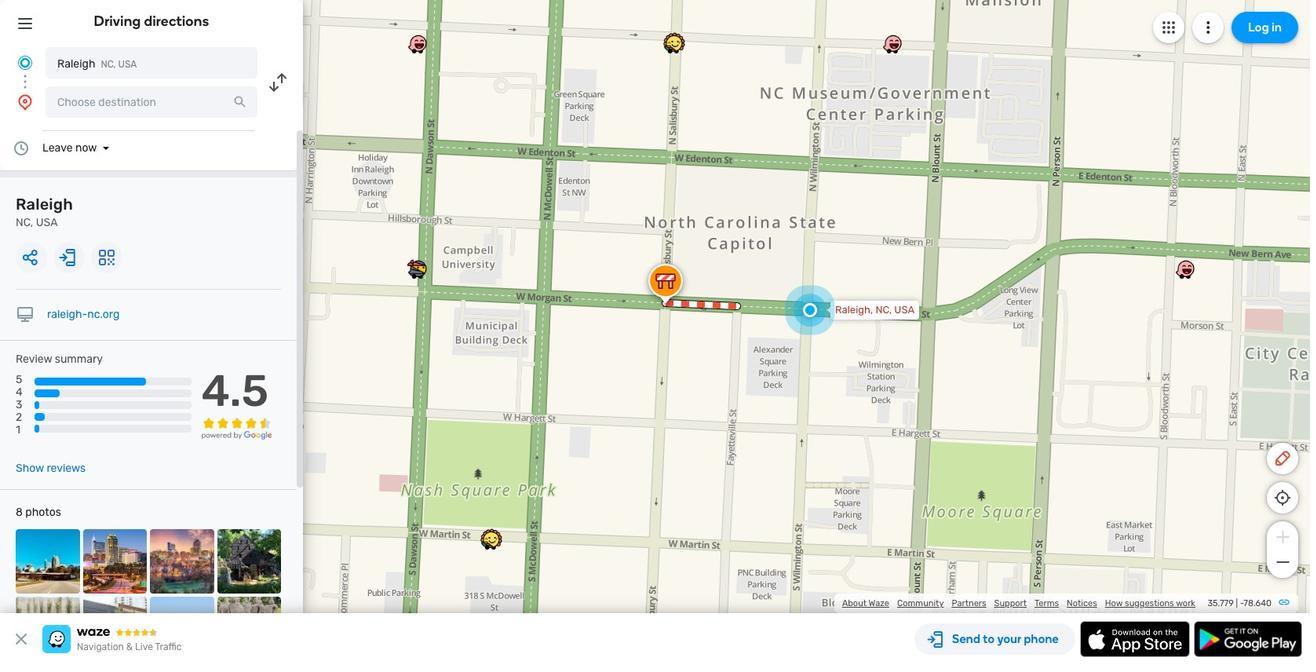 Task type: locate. For each thing, give the bounding box(es) containing it.
raleigh,
[[836, 304, 873, 316]]

photos
[[25, 506, 61, 519]]

nc,
[[101, 59, 116, 70], [16, 216, 33, 229], [876, 304, 892, 316]]

usa down the leave
[[36, 216, 58, 229]]

2 horizontal spatial nc,
[[876, 304, 892, 316]]

about
[[843, 598, 867, 609]]

1 horizontal spatial usa
[[118, 59, 137, 70]]

0 vertical spatial nc,
[[101, 59, 116, 70]]

1 horizontal spatial nc,
[[101, 59, 116, 70]]

image 6 of raleigh, raleigh image
[[83, 597, 147, 661]]

driving
[[94, 13, 141, 30]]

usa down driving
[[118, 59, 137, 70]]

nc, down driving
[[101, 59, 116, 70]]

raleigh nc, usa down driving
[[57, 57, 137, 71]]

location image
[[16, 93, 35, 112]]

work
[[1177, 598, 1196, 609]]

usa right raleigh,
[[895, 304, 915, 316]]

current location image
[[16, 53, 35, 72]]

raleigh, nc, usa
[[836, 304, 915, 316]]

raleigh nc, usa down the leave
[[16, 195, 73, 229]]

raleigh
[[57, 57, 95, 71], [16, 195, 73, 214]]

nc, down clock icon
[[16, 216, 33, 229]]

raleigh down the leave
[[16, 195, 73, 214]]

1 vertical spatial raleigh nc, usa
[[16, 195, 73, 229]]

3
[[16, 398, 22, 412]]

terms
[[1035, 598, 1059, 609]]

2 vertical spatial usa
[[895, 304, 915, 316]]

now
[[75, 141, 97, 155]]

2 horizontal spatial usa
[[895, 304, 915, 316]]

image 2 of raleigh, raleigh image
[[83, 529, 147, 593]]

suggestions
[[1125, 598, 1175, 609]]

4
[[16, 386, 23, 399]]

show
[[16, 462, 44, 475]]

support link
[[995, 598, 1027, 609]]

4.5
[[202, 365, 269, 417]]

reviews
[[47, 462, 86, 475]]

about waze community partners support terms notices how suggestions work
[[843, 598, 1196, 609]]

raleigh nc, usa
[[57, 57, 137, 71], [16, 195, 73, 229]]

how
[[1106, 598, 1123, 609]]

|
[[1236, 598, 1238, 609]]

review
[[16, 353, 52, 366]]

leave now
[[42, 141, 97, 155]]

35.779
[[1208, 598, 1234, 609]]

0 horizontal spatial nc,
[[16, 216, 33, 229]]

0 horizontal spatial usa
[[36, 216, 58, 229]]

raleigh-nc.org
[[47, 308, 120, 321]]

notices link
[[1067, 598, 1098, 609]]

link image
[[1278, 596, 1291, 609]]

Choose destination text field
[[46, 86, 258, 118]]

usa
[[118, 59, 137, 70], [36, 216, 58, 229], [895, 304, 915, 316]]

5
[[16, 373, 22, 386]]

computer image
[[16, 305, 35, 324]]

raleigh right the current location icon
[[57, 57, 95, 71]]

summary
[[55, 353, 103, 366]]

2
[[16, 411, 22, 424]]

1 vertical spatial nc,
[[16, 216, 33, 229]]

1 vertical spatial usa
[[36, 216, 58, 229]]

clock image
[[12, 139, 31, 158]]

review summary
[[16, 353, 103, 366]]

about waze link
[[843, 598, 890, 609]]

-
[[1241, 598, 1244, 609]]

partners link
[[952, 598, 987, 609]]

nc, right raleigh,
[[876, 304, 892, 316]]



Task type: describe. For each thing, give the bounding box(es) containing it.
raleigh-nc.org link
[[47, 308, 120, 321]]

driving directions
[[94, 13, 209, 30]]

leave
[[42, 141, 73, 155]]

nc.org
[[87, 308, 120, 321]]

0 vertical spatial raleigh
[[57, 57, 95, 71]]

image 8 of raleigh, raleigh image
[[217, 597, 281, 661]]

support
[[995, 598, 1027, 609]]

zoom out image
[[1273, 553, 1293, 572]]

traffic
[[155, 642, 182, 653]]

image 5 of raleigh, raleigh image
[[16, 597, 80, 661]]

waze
[[869, 598, 890, 609]]

navigation
[[77, 642, 124, 653]]

0 vertical spatial usa
[[118, 59, 137, 70]]

pencil image
[[1274, 449, 1293, 468]]

navigation & live traffic
[[77, 642, 182, 653]]

zoom in image
[[1273, 528, 1293, 547]]

terms link
[[1035, 598, 1059, 609]]

8 photos
[[16, 506, 61, 519]]

x image
[[12, 630, 31, 649]]

5 4 3 2 1
[[16, 373, 23, 437]]

8
[[16, 506, 23, 519]]

0 vertical spatial raleigh nc, usa
[[57, 57, 137, 71]]

show reviews
[[16, 462, 86, 475]]

image 7 of raleigh, raleigh image
[[150, 597, 214, 661]]

35.779 | -78.640
[[1208, 598, 1272, 609]]

partners
[[952, 598, 987, 609]]

&
[[126, 642, 133, 653]]

live
[[135, 642, 153, 653]]

directions
[[144, 13, 209, 30]]

how suggestions work link
[[1106, 598, 1196, 609]]

notices
[[1067, 598, 1098, 609]]

image 3 of raleigh, raleigh image
[[150, 529, 214, 593]]

image 1 of raleigh, raleigh image
[[16, 529, 80, 593]]

1 vertical spatial raleigh
[[16, 195, 73, 214]]

community link
[[898, 598, 944, 609]]

1
[[16, 424, 20, 437]]

78.640
[[1244, 598, 1272, 609]]

community
[[898, 598, 944, 609]]

image 4 of raleigh, raleigh image
[[217, 529, 281, 593]]

raleigh-
[[47, 308, 87, 321]]

2 vertical spatial nc,
[[876, 304, 892, 316]]



Task type: vqa. For each thing, say whether or not it's contained in the screenshot.
SUPPORT
yes



